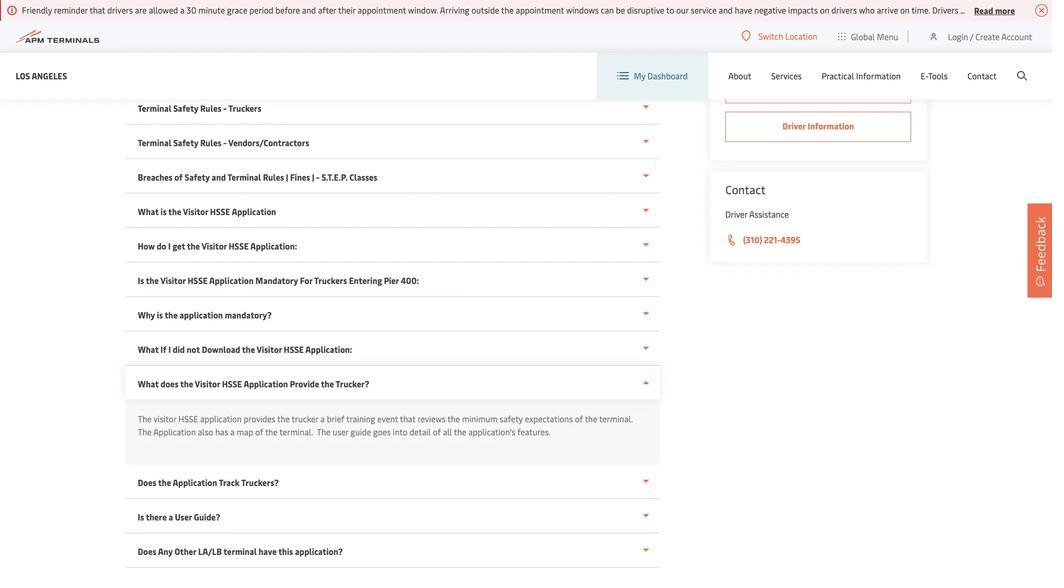 Task type: vqa. For each thing, say whether or not it's contained in the screenshot.
offering
no



Task type: describe. For each thing, give the bounding box(es) containing it.
pier
[[384, 275, 399, 286]]

other
[[175, 546, 196, 557]]

information for driver information
[[808, 120, 855, 132]]

visitor inside how do i get the visitor hsse application: dropdown button
[[202, 240, 227, 252]]

2 vertical spatial rules
[[263, 171, 284, 183]]

who
[[859, 4, 875, 16]]

1 on from the left
[[820, 4, 830, 16]]

i for get
[[168, 240, 171, 252]]

can
[[601, 4, 614, 16]]

application: inside dropdown button
[[250, 240, 297, 252]]

breaches
[[138, 171, 173, 183]]

allowed
[[149, 4, 178, 16]]

application?
[[295, 546, 343, 557]]

to
[[667, 4, 675, 16]]

my dashboard button
[[618, 52, 688, 99]]

login / create account link
[[929, 21, 1033, 52]]

truckers inside dropdown button
[[314, 275, 347, 286]]

detail
[[410, 426, 431, 438]]

the inside is the visitor hsse application mandatory for truckers entering pier 400: dropdown button
[[146, 275, 159, 286]]

this
[[279, 546, 293, 557]]

assistance
[[750, 208, 789, 220]]

the inside what is the visitor hsse application dropdown button
[[168, 206, 181, 217]]

of down "provides"
[[255, 426, 263, 438]]

e-tools
[[921, 70, 948, 81]]

a right has
[[230, 426, 235, 438]]

into
[[393, 426, 408, 438]]

what is the visitor hsse application
[[138, 206, 276, 217]]

impacts
[[789, 4, 818, 16]]

brief
[[327, 413, 345, 425]]

disruptive
[[628, 4, 665, 16]]

hsse down download
[[222, 378, 242, 390]]

close alert image
[[1036, 4, 1048, 17]]

truckers?
[[241, 477, 279, 488]]

1 their from the left
[[338, 4, 356, 16]]

contact button
[[968, 52, 997, 99]]

2 horizontal spatial and
[[719, 4, 733, 16]]

truckers inside dropdown button
[[228, 102, 262, 114]]

trucker
[[292, 413, 319, 425]]

of inside dropdown button
[[175, 171, 183, 183]]

how
[[138, 240, 155, 252]]

there
[[146, 511, 167, 523]]

information for practical information
[[857, 70, 901, 81]]

about
[[729, 70, 752, 81]]

(310)
[[744, 234, 763, 245]]

event
[[378, 413, 398, 425]]

what if i did not download the visitor hsse application: button
[[125, 332, 660, 366]]

driver information link
[[726, 112, 912, 142]]

1 vertical spatial contact
[[726, 182, 766, 197]]

hsse inside the visitor hsse application provides the trucker a brief training event that reviews the minimum safety expectations of the terminal. the application also has a map of the terminal.  the user guide goes into detail of all the application's features.
[[179, 413, 198, 425]]

also
[[198, 426, 213, 438]]

mandatory?
[[225, 309, 272, 321]]

visitor inside is the visitor hsse application mandatory for truckers entering pier 400: dropdown button
[[161, 275, 186, 286]]

does
[[161, 378, 179, 390]]

what does the visitor hsse application provide the trucker?
[[138, 378, 369, 390]]

goes
[[373, 426, 391, 438]]

e-
[[921, 70, 929, 81]]

do
[[157, 240, 166, 252]]

entering
[[349, 275, 382, 286]]

what for what is the visitor hsse application
[[138, 206, 159, 217]]

fines
[[290, 171, 310, 183]]

what if i did not download the visitor hsse application:
[[138, 344, 352, 355]]

guide?
[[194, 511, 220, 523]]

the inside the why is the application mandatory? dropdown button
[[165, 309, 178, 321]]

if
[[161, 344, 167, 355]]

terminal safety rules - truckers button
[[125, 90, 660, 125]]

features.
[[518, 426, 551, 438]]

the inside the what if i did not download the visitor hsse application: dropdown button
[[242, 344, 255, 355]]

switch
[[759, 30, 784, 42]]

grace
[[227, 4, 248, 16]]

map
[[237, 426, 253, 438]]

terminal safety rules - vendors/contractors button
[[125, 125, 660, 159]]

2 appointment from the left
[[516, 4, 564, 16]]

a inside dropdown button
[[169, 511, 173, 523]]

a right close alert image
[[1051, 4, 1053, 16]]

global menu button
[[828, 21, 909, 52]]

services button
[[772, 52, 802, 99]]

feedback button
[[1028, 204, 1053, 298]]

what for what does the visitor hsse application provide the trucker?
[[138, 378, 159, 390]]

- for truckers
[[223, 102, 227, 114]]

all
[[443, 426, 452, 438]]

visitor inside what is the visitor hsse application dropdown button
[[183, 206, 208, 217]]

how do i get the visitor hsse application: button
[[125, 228, 660, 263]]

classes
[[350, 171, 378, 183]]

221-
[[765, 234, 781, 245]]

driver for driver assistance
[[726, 208, 748, 220]]

have inside dropdown button
[[259, 546, 277, 557]]

expectations
[[525, 413, 573, 425]]

menu
[[877, 31, 899, 42]]

login / create account
[[948, 31, 1033, 42]]

los angeles link
[[16, 69, 67, 82]]

mandatory
[[256, 275, 298, 286]]

application inside dropdown button
[[209, 275, 254, 286]]

reviews
[[418, 413, 446, 425]]

2 horizontal spatial that
[[961, 4, 977, 16]]

switch location button
[[742, 30, 818, 42]]

my dashboard
[[634, 70, 688, 81]]

feedback
[[1032, 217, 1050, 272]]

hsse up how do i get the visitor hsse application:
[[210, 206, 230, 217]]

2 vertical spatial terminal
[[228, 171, 261, 183]]

1 arrive from the left
[[877, 4, 899, 16]]

why is the application mandatory? button
[[125, 297, 660, 332]]

practical information
[[822, 70, 901, 81]]

guide
[[351, 426, 371, 438]]

is for why
[[157, 309, 163, 321]]

provides
[[244, 413, 276, 425]]

a left 30
[[180, 4, 185, 16]]

s.t.e.p.
[[322, 171, 348, 183]]

are
[[135, 4, 147, 16]]

get
[[173, 240, 185, 252]]

that inside the visitor hsse application provides the trucker a brief training event that reviews the minimum safety expectations of the terminal. the application also has a map of the terminal.  the user guide goes into detail of all the application's features.
[[400, 413, 416, 425]]

did
[[173, 344, 185, 355]]

driver
[[800, 81, 823, 93]]

what is the visitor hsse application button
[[125, 194, 660, 228]]



Task type: locate. For each thing, give the bounding box(es) containing it.
what for what if i did not download the visitor hsse application:
[[138, 344, 159, 355]]

windows
[[566, 4, 599, 16]]

their right after
[[338, 4, 356, 16]]

application: up mandatory
[[250, 240, 297, 252]]

0 vertical spatial safety
[[173, 102, 199, 114]]

application down how do i get the visitor hsse application:
[[209, 275, 254, 286]]

visitor inside the what does the visitor hsse application provide the trucker? dropdown button
[[195, 378, 220, 390]]

0 vertical spatial driver
[[783, 120, 806, 132]]

hsse inside dropdown button
[[188, 275, 208, 286]]

safety down terminal safety rules - truckers
[[173, 137, 199, 148]]

visitor down download
[[195, 378, 220, 390]]

visitor up get
[[183, 206, 208, 217]]

safety up the what is the visitor hsse application
[[185, 171, 210, 183]]

is down how
[[138, 275, 144, 286]]

1 horizontal spatial contact
[[968, 70, 997, 81]]

driver inside 'link'
[[783, 120, 806, 132]]

400:
[[401, 275, 419, 286]]

safety inside dropdown button
[[173, 137, 199, 148]]

is for what
[[161, 206, 167, 217]]

0 horizontal spatial arrive
[[877, 4, 899, 16]]

2 on from the left
[[901, 4, 910, 16]]

application inside the visitor hsse application provides the trucker a brief training event that reviews the minimum safety expectations of the terminal. the application also has a map of the terminal.  the user guide goes into detail of all the application's features.
[[200, 413, 242, 425]]

2 vertical spatial what
[[138, 378, 159, 390]]

0 horizontal spatial that
[[90, 4, 105, 16]]

read more
[[975, 4, 1016, 16]]

angeles
[[32, 70, 67, 81]]

los
[[16, 70, 30, 81]]

visitor inside the what if i did not download the visitor hsse application: dropdown button
[[257, 344, 282, 355]]

1 horizontal spatial and
[[302, 4, 316, 16]]

the inside how do i get the visitor hsse application: dropdown button
[[187, 240, 200, 252]]

is there a user guide? button
[[125, 499, 660, 534]]

i inside dropdown button
[[168, 240, 171, 252]]

safety
[[173, 102, 199, 114], [173, 137, 199, 148], [185, 171, 210, 183]]

1 vertical spatial information
[[808, 120, 855, 132]]

- up terminal safety rules - vendors/contractors
[[223, 102, 227, 114]]

i for did
[[169, 344, 171, 355]]

application
[[232, 206, 276, 217], [209, 275, 254, 286], [244, 378, 288, 390], [153, 426, 196, 438], [173, 477, 217, 488]]

1 vertical spatial driver
[[726, 208, 748, 220]]

form
[[851, 81, 870, 93]]

1 horizontal spatial appointment
[[516, 4, 564, 16]]

application: up trucker?
[[306, 344, 352, 355]]

does up the there
[[138, 477, 156, 488]]

outside left close alert image
[[1002, 4, 1030, 16]]

0 vertical spatial -
[[223, 102, 227, 114]]

is inside dropdown button
[[138, 275, 144, 286]]

and left after
[[302, 4, 316, 16]]

0 horizontal spatial drivers
[[107, 4, 133, 16]]

arrive right the who
[[877, 4, 899, 16]]

1 vertical spatial does
[[138, 546, 156, 557]]

truckers up terminal safety rules - vendors/contractors
[[228, 102, 262, 114]]

1 | from the left
[[286, 171, 288, 183]]

drivers left are
[[107, 4, 133, 16]]

terminal
[[224, 546, 257, 557]]

application up "provides"
[[244, 378, 288, 390]]

the inside does the application track truckers? dropdown button
[[158, 477, 171, 488]]

service
[[691, 4, 717, 16]]

outside
[[472, 4, 500, 16], [1002, 4, 1030, 16]]

1 vertical spatial have
[[259, 546, 277, 557]]

application for provides
[[200, 413, 242, 425]]

0 horizontal spatial information
[[808, 120, 855, 132]]

application up has
[[200, 413, 242, 425]]

1 horizontal spatial application:
[[306, 344, 352, 355]]

1 vertical spatial what
[[138, 344, 159, 355]]

training
[[347, 413, 376, 425]]

global
[[851, 31, 875, 42]]

truckers
[[228, 102, 262, 114], [314, 275, 347, 286]]

2 vertical spatial safety
[[185, 171, 210, 183]]

is for is there a user guide?
[[138, 511, 144, 523]]

2 drivers from the left
[[832, 4, 857, 16]]

1 vertical spatial application
[[200, 413, 242, 425]]

hsse up "why is the application mandatory?"
[[188, 275, 208, 286]]

2 | from the left
[[312, 171, 314, 183]]

account
[[1002, 31, 1033, 42]]

1 horizontal spatial drivers
[[832, 4, 857, 16]]

driver for driver information
[[783, 120, 806, 132]]

more
[[996, 4, 1016, 16]]

the
[[501, 4, 514, 16], [168, 206, 181, 217], [187, 240, 200, 252], [146, 275, 159, 286], [165, 309, 178, 321], [242, 344, 255, 355], [180, 378, 193, 390], [321, 378, 334, 390], [277, 413, 290, 425], [448, 413, 460, 425], [585, 413, 598, 425], [265, 426, 278, 438], [454, 426, 467, 438], [158, 477, 171, 488]]

about button
[[729, 52, 752, 99]]

minimum
[[462, 413, 498, 425]]

0 horizontal spatial on
[[820, 4, 830, 16]]

los angeles
[[16, 70, 67, 81]]

application down 'visitor'
[[153, 426, 196, 438]]

does the application track truckers?
[[138, 477, 279, 488]]

0 horizontal spatial |
[[286, 171, 288, 183]]

0 vertical spatial what
[[138, 206, 159, 217]]

arrive up the create
[[979, 4, 1000, 16]]

- down terminal safety rules - truckers
[[223, 137, 227, 148]]

0 vertical spatial is
[[138, 275, 144, 286]]

contact down login / create account link
[[968, 70, 997, 81]]

1 horizontal spatial that
[[400, 413, 416, 425]]

1 vertical spatial safety
[[173, 137, 199, 148]]

information down the "access"
[[808, 120, 855, 132]]

information down global menu
[[857, 70, 901, 81]]

user
[[333, 426, 349, 438]]

and right service
[[719, 4, 733, 16]]

| right fines
[[312, 171, 314, 183]]

their
[[338, 4, 356, 16], [1032, 4, 1049, 16]]

be
[[616, 4, 625, 16]]

is inside dropdown button
[[138, 511, 144, 523]]

truckers right for
[[314, 275, 347, 286]]

why
[[138, 309, 155, 321]]

what left does
[[138, 378, 159, 390]]

is up do
[[161, 206, 167, 217]]

contact up driver assistance
[[726, 182, 766, 197]]

the
[[138, 413, 152, 425], [138, 426, 152, 438], [317, 426, 331, 438]]

a left brief
[[321, 413, 325, 425]]

safety up terminal safety rules - vendors/contractors
[[173, 102, 199, 114]]

for
[[300, 275, 313, 286]]

hsse inside dropdown button
[[284, 344, 304, 355]]

hsse up provide
[[284, 344, 304, 355]]

rules for vendors/contractors
[[200, 137, 222, 148]]

0 horizontal spatial driver
[[726, 208, 748, 220]]

and down terminal safety rules - vendors/contractors
[[212, 171, 226, 183]]

i right do
[[168, 240, 171, 252]]

a
[[180, 4, 185, 16], [1051, 4, 1053, 16], [321, 413, 325, 425], [230, 426, 235, 438], [169, 511, 173, 523]]

2 outside from the left
[[1002, 4, 1030, 16]]

0 vertical spatial application
[[180, 309, 223, 321]]

that
[[90, 4, 105, 16], [961, 4, 977, 16], [400, 413, 416, 425]]

0 vertical spatial truckers
[[228, 102, 262, 114]]

information inside dropdown button
[[857, 70, 901, 81]]

of right expectations at bottom
[[575, 413, 583, 425]]

0 horizontal spatial have
[[259, 546, 277, 557]]

1 horizontal spatial arrive
[[979, 4, 1000, 16]]

is for is the visitor hsse application mandatory for truckers entering pier 400:
[[138, 275, 144, 286]]

2 vertical spatial -
[[316, 171, 320, 183]]

is right why
[[157, 309, 163, 321]]

1 outside from the left
[[472, 4, 500, 16]]

0 horizontal spatial application:
[[250, 240, 297, 252]]

drivers left the who
[[832, 4, 857, 16]]

driver
[[783, 120, 806, 132], [726, 208, 748, 220]]

information inside 'link'
[[808, 120, 855, 132]]

any
[[158, 546, 173, 557]]

appointment
[[358, 4, 406, 16], [516, 4, 564, 16]]

1 horizontal spatial their
[[1032, 4, 1049, 16]]

1 vertical spatial application:
[[306, 344, 352, 355]]

1 horizontal spatial have
[[735, 4, 753, 16]]

breaches of safety and terminal rules | fines | - s.t.e.p. classes button
[[125, 159, 660, 194]]

that right drivers
[[961, 4, 977, 16]]

and inside dropdown button
[[212, 171, 226, 183]]

services
[[772, 70, 802, 81]]

their right 'more'
[[1032, 4, 1049, 16]]

terminal inside dropdown button
[[138, 137, 171, 148]]

0 horizontal spatial outside
[[472, 4, 500, 16]]

1 what from the top
[[138, 206, 159, 217]]

login
[[948, 31, 969, 42]]

terminal for terminal safety rules - truckers
[[138, 102, 171, 114]]

rules down terminal safety rules - truckers
[[200, 137, 222, 148]]

1 i from the top
[[168, 240, 171, 252]]

create
[[976, 31, 1000, 42]]

application left track
[[173, 477, 217, 488]]

1 vertical spatial i
[[169, 344, 171, 355]]

1 horizontal spatial information
[[857, 70, 901, 81]]

practical
[[822, 70, 855, 81]]

safety for vendors/contractors
[[173, 137, 199, 148]]

1 is from the top
[[138, 275, 144, 286]]

how do i get the visitor hsse application:
[[138, 240, 297, 252]]

visitor down the what is the visitor hsse application
[[202, 240, 227, 252]]

visitor down get
[[161, 275, 186, 286]]

that right reminder
[[90, 4, 105, 16]]

driver information
[[783, 120, 855, 132]]

1 horizontal spatial driver
[[783, 120, 806, 132]]

application down breaches of safety and terminal rules | fines | - s.t.e.p. classes
[[232, 206, 276, 217]]

information
[[857, 70, 901, 81], [808, 120, 855, 132]]

global menu
[[851, 31, 899, 42]]

access
[[825, 81, 849, 93]]

is the visitor hsse application mandatory for truckers entering pier 400:
[[138, 275, 419, 286]]

application inside dropdown button
[[180, 309, 223, 321]]

safety for truckers
[[173, 102, 199, 114]]

0 vertical spatial terminal
[[138, 102, 171, 114]]

1 vertical spatial is
[[157, 309, 163, 321]]

friendly reminder that drivers are allowed a 30 minute grace period before and after their appointment window. arriving outside the appointment windows can be disruptive to our service and have negative impacts on drivers who arrive on time. drivers that arrive outside their a
[[22, 4, 1053, 16]]

appointment left windows
[[516, 4, 564, 16]]

on
[[820, 4, 830, 16], [901, 4, 910, 16]]

on left time.
[[901, 4, 910, 16]]

0 vertical spatial rules
[[200, 102, 222, 114]]

1 vertical spatial -
[[223, 137, 227, 148]]

what left if
[[138, 344, 159, 355]]

| left fines
[[286, 171, 288, 183]]

a left user
[[169, 511, 173, 523]]

location
[[786, 30, 818, 42]]

1 drivers from the left
[[107, 4, 133, 16]]

1 horizontal spatial truckers
[[314, 275, 347, 286]]

2 is from the top
[[138, 511, 144, 523]]

0 vertical spatial is
[[161, 206, 167, 217]]

trucker?
[[336, 378, 369, 390]]

appointment left window.
[[358, 4, 406, 16]]

- for vendors/contractors
[[223, 137, 227, 148]]

1 horizontal spatial outside
[[1002, 4, 1030, 16]]

terminal for terminal safety rules - vendors/contractors
[[138, 137, 171, 148]]

hsse up also
[[179, 413, 198, 425]]

1 appointment from the left
[[358, 4, 406, 16]]

training driver access form
[[767, 81, 870, 93]]

2 their from the left
[[1032, 4, 1049, 16]]

0 vertical spatial i
[[168, 240, 171, 252]]

is
[[161, 206, 167, 217], [157, 309, 163, 321]]

0 horizontal spatial truckers
[[228, 102, 262, 114]]

does for does any other la/lb terminal have this application?
[[138, 546, 156, 557]]

0 horizontal spatial and
[[212, 171, 226, 183]]

rules up terminal safety rules - vendors/contractors
[[200, 102, 222, 114]]

1 vertical spatial truckers
[[314, 275, 347, 286]]

what does the visitor hsse application provide the trucker? button
[[125, 366, 660, 399]]

- inside dropdown button
[[223, 137, 227, 148]]

download
[[202, 344, 240, 355]]

application:
[[250, 240, 297, 252], [306, 344, 352, 355]]

on right impacts
[[820, 4, 830, 16]]

1 horizontal spatial |
[[312, 171, 314, 183]]

read more button
[[975, 4, 1016, 17]]

rules for truckers
[[200, 102, 222, 114]]

1 does from the top
[[138, 477, 156, 488]]

0 vertical spatial does
[[138, 477, 156, 488]]

visitor up what does the visitor hsse application provide the trucker?
[[257, 344, 282, 355]]

does for does the application track truckers?
[[138, 477, 156, 488]]

have left this
[[259, 546, 277, 557]]

2 does from the top
[[138, 546, 156, 557]]

3 what from the top
[[138, 378, 159, 390]]

|
[[286, 171, 288, 183], [312, 171, 314, 183]]

1 vertical spatial rules
[[200, 137, 222, 148]]

does any other la/lb terminal have this application? button
[[125, 534, 660, 568]]

0 horizontal spatial their
[[338, 4, 356, 16]]

does left any
[[138, 546, 156, 557]]

la/lb
[[198, 546, 222, 557]]

i inside dropdown button
[[169, 344, 171, 355]]

0 horizontal spatial contact
[[726, 182, 766, 197]]

arriving
[[440, 4, 470, 16]]

have left the negative
[[735, 4, 753, 16]]

contact
[[968, 70, 997, 81], [726, 182, 766, 197]]

rules left fines
[[263, 171, 284, 183]]

- left s.t.e.p.
[[316, 171, 320, 183]]

what up how
[[138, 206, 159, 217]]

application up the 'not'
[[180, 309, 223, 321]]

window.
[[408, 4, 439, 16]]

/
[[971, 31, 974, 42]]

hsse down the what is the visitor hsse application
[[229, 240, 249, 252]]

terminal safety rules - truckers
[[138, 102, 262, 114]]

2 arrive from the left
[[979, 4, 1000, 16]]

0 vertical spatial information
[[857, 70, 901, 81]]

not
[[187, 344, 200, 355]]

practical information button
[[822, 52, 901, 99]]

1 horizontal spatial on
[[901, 4, 910, 16]]

application's
[[469, 426, 516, 438]]

driver down training
[[783, 120, 806, 132]]

is left the there
[[138, 511, 144, 523]]

time.
[[912, 4, 931, 16]]

rules inside dropdown button
[[200, 137, 222, 148]]

1 vertical spatial is
[[138, 511, 144, 523]]

driver up (310)
[[726, 208, 748, 220]]

what inside dropdown button
[[138, 344, 159, 355]]

drivers
[[933, 4, 959, 16]]

0 vertical spatial have
[[735, 4, 753, 16]]

application for mandatory?
[[180, 309, 223, 321]]

does the application track truckers? button
[[125, 465, 660, 499]]

i right if
[[169, 344, 171, 355]]

2 what from the top
[[138, 344, 159, 355]]

before
[[276, 4, 300, 16]]

application inside the visitor hsse application provides the trucker a brief training event that reviews the minimum safety expectations of the terminal. the application also has a map of the terminal.  the user guide goes into detail of all the application's features.
[[153, 426, 196, 438]]

0 vertical spatial contact
[[968, 70, 997, 81]]

safety
[[500, 413, 523, 425]]

after
[[318, 4, 336, 16]]

4395
[[781, 234, 801, 245]]

application: inside dropdown button
[[306, 344, 352, 355]]

0 vertical spatial application:
[[250, 240, 297, 252]]

friendly
[[22, 4, 52, 16]]

of left 'all'
[[433, 426, 441, 438]]

that up into
[[400, 413, 416, 425]]

of right breaches
[[175, 171, 183, 183]]

0 horizontal spatial appointment
[[358, 4, 406, 16]]

2 i from the top
[[169, 344, 171, 355]]

1 vertical spatial terminal
[[138, 137, 171, 148]]

outside right arriving
[[472, 4, 500, 16]]



